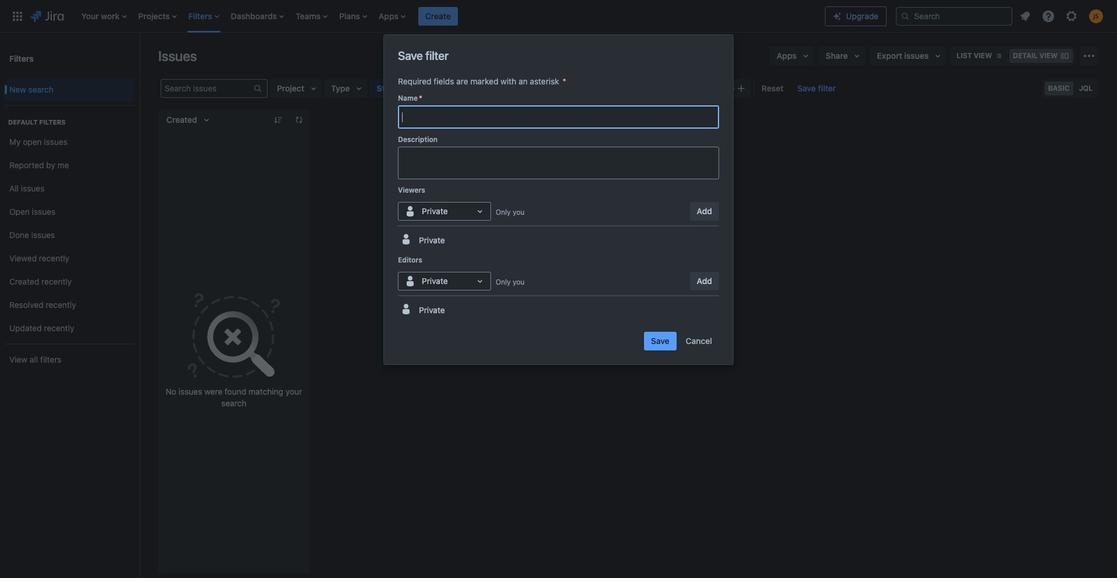 Task type: locate. For each thing, give the bounding box(es) containing it.
0 vertical spatial open image
[[473, 204, 487, 218]]

open pluggable items dropdown image
[[799, 49, 813, 63]]

search image
[[901, 11, 910, 21]]

6 list item from the left
[[336, 0, 371, 32]]

1 vertical spatial open image
[[473, 274, 487, 288]]

heading
[[5, 118, 135, 127]]

0 vertical spatial group
[[5, 75, 135, 105]]

1 open image from the top
[[473, 204, 487, 218]]

list
[[76, 0, 825, 32], [1015, 6, 1111, 26]]

None text field
[[398, 147, 719, 179]]

0 horizontal spatial group
[[5, 75, 135, 105]]

0 horizontal spatial list
[[76, 0, 825, 32]]

1 vertical spatial group
[[644, 332, 719, 350]]

None field
[[399, 107, 719, 127]]

None text field
[[403, 205, 406, 217], [403, 275, 406, 287], [403, 205, 406, 217], [403, 275, 406, 287]]

open image
[[473, 204, 487, 218], [473, 274, 487, 288]]

1 horizontal spatial list
[[1015, 6, 1111, 26]]

jira image
[[30, 9, 64, 23], [30, 9, 64, 23]]

banner
[[0, 0, 1118, 33]]

list item
[[78, 0, 130, 32], [135, 0, 180, 32], [185, 0, 223, 32], [227, 0, 288, 32], [292, 0, 331, 32], [336, 0, 371, 32], [375, 0, 409, 32], [418, 0, 458, 32]]

None search field
[[896, 7, 1013, 25]]

default filters group
[[5, 106, 135, 343]]

1 horizontal spatial group
[[644, 332, 719, 350]]

Search issues text field
[[161, 80, 253, 97]]

2 open image from the top
[[473, 274, 487, 288]]

Search field
[[896, 7, 1013, 25]]

group
[[5, 75, 135, 105], [644, 332, 719, 350]]



Task type: vqa. For each thing, say whether or not it's contained in the screenshot.
the right list
yes



Task type: describe. For each thing, give the bounding box(es) containing it.
1 list item from the left
[[78, 0, 130, 32]]

3 list item from the left
[[185, 0, 223, 32]]

4 list item from the left
[[227, 0, 288, 32]]

2 list item from the left
[[135, 0, 180, 32]]

5 list item from the left
[[292, 0, 331, 32]]

primary element
[[7, 0, 825, 32]]

8 list item from the left
[[418, 0, 458, 32]]

7 list item from the left
[[375, 0, 409, 32]]



